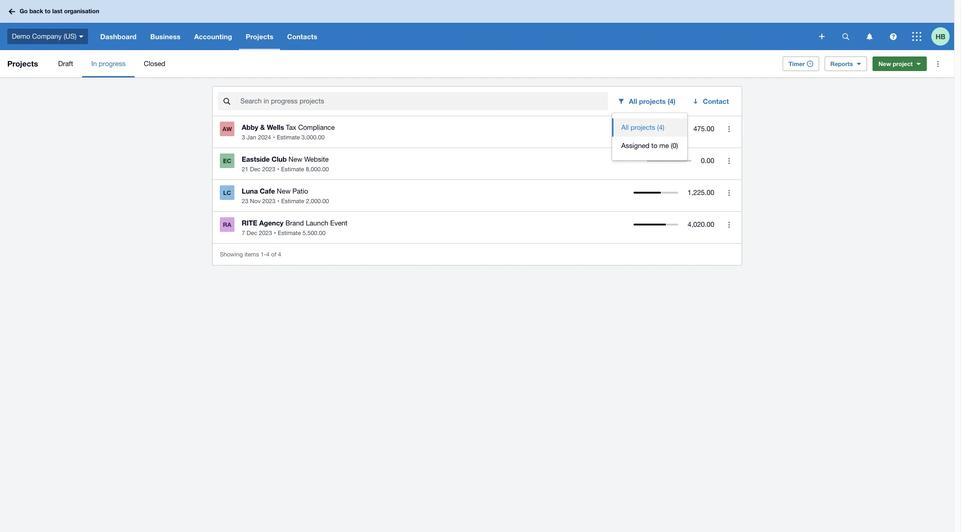 Task type: vqa. For each thing, say whether or not it's contained in the screenshot.
1st a from right
no



Task type: describe. For each thing, give the bounding box(es) containing it.
21
[[242, 166, 248, 173]]

cafe
[[260, 187, 275, 195]]

list box containing all projects (4)
[[612, 113, 687, 161]]

&
[[260, 123, 265, 131]]

projects button
[[239, 23, 280, 50]]

all for all projects (4) popup button
[[629, 97, 637, 105]]

estimate inside eastside club new website 21 dec 2023 • estimate 8,000.00
[[281, 166, 304, 173]]

dashboard
[[100, 32, 137, 41]]

eastside club new website 21 dec 2023 • estimate 8,000.00
[[242, 155, 329, 173]]

navigation containing dashboard
[[93, 23, 813, 50]]

jan
[[247, 134, 256, 141]]

all projects (4) for all projects (4) popup button
[[629, 97, 676, 105]]

(0)
[[671, 142, 678, 150]]

2023 for club
[[262, 166, 275, 173]]

all for all projects (4) button
[[621, 124, 629, 131]]

1-
[[261, 251, 266, 258]]

project
[[893, 60, 913, 68]]

2023 inside rite agency brand launch event 7 dec 2023 • estimate 5,500.00
[[259, 230, 272, 237]]

patio
[[292, 187, 308, 195]]

contact
[[703, 97, 729, 105]]

launch
[[306, 219, 328, 227]]

new inside popup button
[[878, 60, 891, 68]]

• inside rite agency brand launch event 7 dec 2023 • estimate 5,500.00
[[274, 230, 276, 237]]

assigned to me (0)
[[621, 142, 678, 150]]

2,000.00
[[306, 198, 329, 205]]

1 vertical spatial svg image
[[866, 33, 872, 40]]

all projects (4) for all projects (4) button
[[621, 124, 664, 131]]

timer
[[789, 60, 805, 68]]

23
[[242, 198, 248, 205]]

closed link
[[135, 50, 174, 78]]

banner containing hb
[[0, 0, 954, 50]]

7
[[242, 230, 245, 237]]

more options image down hb
[[929, 55, 947, 73]]

of
[[271, 251, 276, 258]]

last
[[52, 7, 62, 15]]

tax
[[286, 124, 296, 131]]

reports button
[[824, 57, 867, 71]]

group containing all projects (4)
[[612, 113, 687, 161]]

2024
[[258, 134, 271, 141]]

reports
[[830, 60, 853, 68]]

progress
[[99, 60, 126, 68]]

4,020.00
[[688, 221, 714, 229]]

ra
[[223, 221, 231, 229]]

business
[[150, 32, 180, 41]]

all projects (4) button
[[612, 119, 687, 137]]

contacts button
[[280, 23, 324, 50]]

8,000.00
[[306, 166, 329, 173]]

svg image inside go back to last organisation link
[[9, 8, 15, 14]]

timer button
[[783, 57, 819, 71]]

demo company (us) button
[[0, 23, 93, 50]]

luna cafe new patio 23 nov 2023 • estimate 2,000.00
[[242, 187, 329, 205]]

abby & wells tax compliance 3 jan 2024 • estimate 3,000.00
[[242, 123, 335, 141]]

more options image for wells
[[720, 120, 738, 138]]

1 4 from the left
[[266, 251, 270, 258]]

go back to last organisation link
[[5, 3, 105, 19]]

compliance
[[298, 124, 335, 131]]

(4) for all projects (4) button
[[657, 124, 664, 131]]

estimate inside abby & wells tax compliance 3 jan 2024 • estimate 3,000.00
[[277, 134, 300, 141]]

website
[[304, 156, 329, 163]]

projects for all projects (4) popup button
[[639, 97, 666, 105]]

dashboard link
[[93, 23, 143, 50]]

company
[[32, 32, 62, 40]]



Task type: locate. For each thing, give the bounding box(es) containing it.
475.00
[[693, 125, 714, 133]]

projects up all projects (4) button
[[639, 97, 666, 105]]

0 vertical spatial (4)
[[668, 97, 676, 105]]

go back to last organisation
[[20, 7, 99, 15]]

projects inside popup button
[[246, 32, 273, 41]]

new project button
[[873, 57, 927, 71]]

all projects (4) up assigned to me (0)
[[621, 124, 664, 131]]

4 left of
[[266, 251, 270, 258]]

aw
[[222, 125, 232, 133]]

new inside luna cafe new patio 23 nov 2023 • estimate 2,000.00
[[277, 187, 291, 195]]

svg image inside demo company (us) popup button
[[79, 35, 83, 38]]

Search in progress projects search field
[[239, 93, 608, 110]]

go
[[20, 7, 28, 15]]

• inside luna cafe new patio 23 nov 2023 • estimate 2,000.00
[[277, 198, 279, 205]]

0 vertical spatial all projects (4)
[[629, 97, 676, 105]]

dec inside eastside club new website 21 dec 2023 • estimate 8,000.00
[[250, 166, 261, 173]]

dec inside rite agency brand launch event 7 dec 2023 • estimate 5,500.00
[[247, 230, 257, 237]]

0 vertical spatial projects
[[639, 97, 666, 105]]

0 vertical spatial new
[[878, 60, 891, 68]]

dec right 7 at the left
[[247, 230, 257, 237]]

1 vertical spatial projects
[[631, 124, 655, 131]]

to left last
[[45, 7, 51, 15]]

1 vertical spatial (4)
[[657, 124, 664, 131]]

(4) inside button
[[657, 124, 664, 131]]

all inside popup button
[[629, 97, 637, 105]]

4 right of
[[278, 251, 281, 258]]

svg image
[[912, 32, 921, 41], [842, 33, 849, 40], [890, 33, 897, 40], [819, 34, 825, 39], [79, 35, 83, 38]]

(4)
[[668, 97, 676, 105], [657, 124, 664, 131]]

eastside
[[242, 155, 270, 163]]

assigned
[[621, 142, 650, 150]]

1 vertical spatial new
[[289, 156, 302, 163]]

projects left contacts popup button
[[246, 32, 273, 41]]

2023 down club
[[262, 166, 275, 173]]

new inside eastside club new website 21 dec 2023 • estimate 8,000.00
[[289, 156, 302, 163]]

• up agency
[[277, 198, 279, 205]]

assigned to me (0) button
[[612, 137, 687, 155]]

in progress
[[91, 60, 126, 68]]

0 vertical spatial dec
[[250, 166, 261, 173]]

new for eastside club
[[289, 156, 302, 163]]

me
[[659, 142, 669, 150]]

0.00
[[701, 157, 714, 165]]

banner
[[0, 0, 954, 50]]

projects down demo
[[7, 59, 38, 68]]

2023 inside eastside club new website 21 dec 2023 • estimate 8,000.00
[[262, 166, 275, 173]]

contacts
[[287, 32, 317, 41]]

1 vertical spatial projects
[[7, 59, 38, 68]]

lc
[[223, 189, 231, 197]]

group
[[612, 113, 687, 161]]

dec
[[250, 166, 261, 173], [247, 230, 257, 237]]

2023 for cafe
[[262, 198, 275, 205]]

5,500.00
[[303, 230, 326, 237]]

accounting
[[194, 32, 232, 41]]

0 vertical spatial to
[[45, 7, 51, 15]]

projects inside all projects (4) popup button
[[639, 97, 666, 105]]

more options image
[[720, 184, 738, 202]]

hb
[[936, 32, 945, 40]]

0 horizontal spatial to
[[45, 7, 51, 15]]

0 horizontal spatial projects
[[7, 59, 38, 68]]

1 horizontal spatial 4
[[278, 251, 281, 258]]

1 horizontal spatial projects
[[246, 32, 273, 41]]

estimate inside rite agency brand launch event 7 dec 2023 • estimate 5,500.00
[[278, 230, 301, 237]]

all projects (4) button
[[612, 92, 683, 110]]

0 vertical spatial 2023
[[262, 166, 275, 173]]

to
[[45, 7, 51, 15], [651, 142, 657, 150]]

1 vertical spatial to
[[651, 142, 657, 150]]

wells
[[267, 123, 284, 131]]

rite
[[242, 219, 257, 227]]

2023 inside luna cafe new patio 23 nov 2023 • estimate 2,000.00
[[262, 198, 275, 205]]

1,225.00
[[688, 189, 714, 197]]

hb button
[[931, 23, 954, 50]]

all projects (4) inside popup button
[[629, 97, 676, 105]]

1 horizontal spatial to
[[651, 142, 657, 150]]

to left me
[[651, 142, 657, 150]]

2023 down cafe
[[262, 198, 275, 205]]

draft link
[[49, 50, 82, 78]]

estimate inside luna cafe new patio 23 nov 2023 • estimate 2,000.00
[[281, 198, 304, 205]]

all projects (4) up all projects (4) button
[[629, 97, 676, 105]]

1 vertical spatial dec
[[247, 230, 257, 237]]

agency
[[259, 219, 284, 227]]

items
[[245, 251, 259, 258]]

navigation
[[93, 23, 813, 50]]

1 vertical spatial 2023
[[262, 198, 275, 205]]

brand
[[285, 219, 304, 227]]

all
[[629, 97, 637, 105], [621, 124, 629, 131]]

showing
[[220, 251, 243, 258]]

(4) up all projects (4) button
[[668, 97, 676, 105]]

• right 2024
[[273, 134, 275, 141]]

4
[[266, 251, 270, 258], [278, 251, 281, 258]]

svg image left go
[[9, 8, 15, 14]]

(us)
[[64, 32, 77, 40]]

list box
[[612, 113, 687, 161]]

2 vertical spatial 2023
[[259, 230, 272, 237]]

2023
[[262, 166, 275, 173], [262, 198, 275, 205], [259, 230, 272, 237]]

abby
[[242, 123, 258, 131]]

accounting button
[[187, 23, 239, 50]]

more options image right 4,020.00
[[720, 216, 738, 234]]

0 vertical spatial svg image
[[9, 8, 15, 14]]

ec
[[223, 157, 231, 165]]

estimate
[[277, 134, 300, 141], [281, 166, 304, 173], [281, 198, 304, 205], [278, 230, 301, 237]]

1 vertical spatial all projects (4)
[[621, 124, 664, 131]]

0 horizontal spatial 4
[[266, 251, 270, 258]]

• inside abby & wells tax compliance 3 jan 2024 • estimate 3,000.00
[[273, 134, 275, 141]]

new right cafe
[[277, 187, 291, 195]]

all up 'assigned'
[[621, 124, 629, 131]]

more options image for brand
[[720, 216, 738, 234]]

all inside button
[[621, 124, 629, 131]]

0 vertical spatial projects
[[246, 32, 273, 41]]

estimate down brand
[[278, 230, 301, 237]]

2023 down agency
[[259, 230, 272, 237]]

•
[[273, 134, 275, 141], [277, 166, 279, 173], [277, 198, 279, 205], [274, 230, 276, 237]]

dec right 21
[[250, 166, 261, 173]]

more options image right 0.00
[[720, 152, 738, 170]]

business button
[[143, 23, 187, 50]]

all projects (4)
[[629, 97, 676, 105], [621, 124, 664, 131]]

1 horizontal spatial svg image
[[866, 33, 872, 40]]

rite agency brand launch event 7 dec 2023 • estimate 5,500.00
[[242, 219, 347, 237]]

• inside eastside club new website 21 dec 2023 • estimate 8,000.00
[[277, 166, 279, 173]]

estimate down club
[[281, 166, 304, 173]]

estimate down patio
[[281, 198, 304, 205]]

new left the project at the right of page
[[878, 60, 891, 68]]

projects up assigned to me (0)
[[631, 124, 655, 131]]

0 vertical spatial all
[[629, 97, 637, 105]]

demo company (us)
[[12, 32, 77, 40]]

organisation
[[64, 7, 99, 15]]

in progress link
[[82, 50, 135, 78]]

to inside button
[[651, 142, 657, 150]]

projects
[[639, 97, 666, 105], [631, 124, 655, 131]]

new
[[878, 60, 891, 68], [289, 156, 302, 163], [277, 187, 291, 195]]

projects for all projects (4) button
[[631, 124, 655, 131]]

all up all projects (4) button
[[629, 97, 637, 105]]

0 horizontal spatial (4)
[[657, 124, 664, 131]]

closed
[[144, 60, 165, 68]]

1 horizontal spatial (4)
[[668, 97, 676, 105]]

new project
[[878, 60, 913, 68]]

in
[[91, 60, 97, 68]]

back
[[29, 7, 43, 15]]

event
[[330, 219, 347, 227]]

new right club
[[289, 156, 302, 163]]

luna
[[242, 187, 258, 195]]

draft
[[58, 60, 73, 68]]

svg image
[[9, 8, 15, 14], [866, 33, 872, 40]]

3,000.00
[[302, 134, 325, 141]]

estimate down tax
[[277, 134, 300, 141]]

club
[[272, 155, 287, 163]]

(4) inside popup button
[[668, 97, 676, 105]]

projects
[[246, 32, 273, 41], [7, 59, 38, 68]]

• down agency
[[274, 230, 276, 237]]

all projects (4) inside button
[[621, 124, 664, 131]]

more options image
[[929, 55, 947, 73], [720, 120, 738, 138], [720, 152, 738, 170], [720, 216, 738, 234]]

(4) up me
[[657, 124, 664, 131]]

3
[[242, 134, 245, 141]]

2 4 from the left
[[278, 251, 281, 258]]

2 vertical spatial new
[[277, 187, 291, 195]]

1 vertical spatial all
[[621, 124, 629, 131]]

0 horizontal spatial svg image
[[9, 8, 15, 14]]

more options image right 475.00
[[720, 120, 738, 138]]

projects inside all projects (4) button
[[631, 124, 655, 131]]

showing items 1-4 of 4
[[220, 251, 281, 258]]

(4) for all projects (4) popup button
[[668, 97, 676, 105]]

demo
[[12, 32, 30, 40]]

nov
[[250, 198, 261, 205]]

new for luna cafe
[[277, 187, 291, 195]]

contact button
[[686, 92, 736, 110]]

svg image up the reports popup button
[[866, 33, 872, 40]]

• down club
[[277, 166, 279, 173]]

more options image for new
[[720, 152, 738, 170]]



